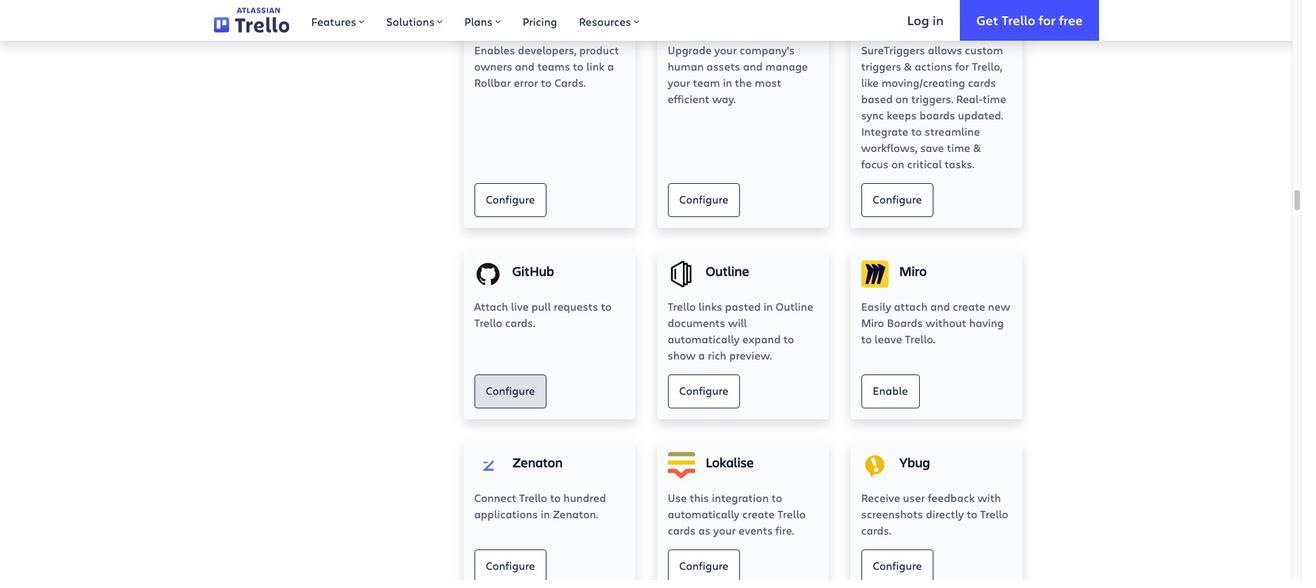 Task type: vqa. For each thing, say whether or not it's contained in the screenshot.
the and within the "Upgrade your company's human assets and manage your team in the most efficient way."
yes



Task type: describe. For each thing, give the bounding box(es) containing it.
solutions
[[386, 14, 435, 29]]

connect trello to hundred applications in zenaton.
[[474, 491, 606, 522]]

get trello for free link
[[960, 0, 1099, 41]]

error
[[514, 76, 538, 90]]

trello inside connect trello to hundred applications in zenaton.
[[519, 491, 547, 505]]

0 vertical spatial your
[[714, 43, 737, 57]]

configure link for ybug
[[861, 550, 934, 581]]

streamline
[[925, 124, 980, 139]]

to inside suretriggers allows custom triggers & actions for trello, like moving/creating cards based on triggers. real-time sync keeps boards updated. integrate to streamline workflows, save time & focus on critical tasks.
[[911, 124, 922, 139]]

to down teams
[[541, 76, 552, 90]]

use
[[668, 491, 687, 505]]

upgrade your company's human assets and manage your team in the most efficient way.
[[668, 43, 808, 106]]

owners
[[474, 59, 512, 73]]

without
[[926, 316, 967, 330]]

teams
[[537, 59, 570, 73]]

receive user feedback with screenshots directly to trello cards.
[[861, 491, 1009, 538]]

zenaton.
[[553, 507, 598, 522]]

configure link for outline
[[668, 375, 740, 409]]

0 vertical spatial miro
[[899, 262, 927, 281]]

having
[[969, 316, 1004, 330]]

get
[[976, 11, 998, 28]]

custom
[[965, 43, 1003, 57]]

will
[[728, 316, 747, 330]]

create inside use this integration to automatically create trello cards as your events fire.
[[742, 507, 775, 522]]

critical
[[907, 157, 942, 171]]

a inside "enables developers, product owners and teams to link a rollbar error to cards."
[[607, 59, 614, 73]]

log in link
[[891, 0, 960, 41]]

free
[[1059, 11, 1083, 28]]

to inside the easily attach and create new miro boards without having to leave trello.
[[861, 332, 872, 346]]

atlassian trello image
[[214, 8, 290, 33]]

to inside 'receive user feedback with screenshots directly to trello cards.'
[[967, 507, 978, 522]]

configure link for lokalise
[[668, 550, 740, 581]]

plans button
[[454, 0, 512, 41]]

ybug
[[899, 454, 930, 472]]

focus
[[861, 157, 889, 171]]

configure link for rollbar
[[474, 183, 547, 217]]

developers,
[[518, 43, 577, 57]]

resources
[[579, 14, 631, 29]]

feedback
[[928, 491, 975, 505]]

plans
[[464, 14, 493, 29]]

resources button
[[568, 0, 650, 41]]

0 vertical spatial &
[[904, 59, 912, 73]]

save
[[920, 141, 944, 155]]

for inside suretriggers allows custom triggers & actions for trello, like moving/creating cards based on triggers. real-time sync keeps boards updated. integrate to streamline workflows, save time & focus on critical tasks.
[[955, 59, 969, 73]]

enable link
[[861, 375, 920, 409]]

solutions button
[[375, 0, 454, 41]]

lokalise
[[706, 454, 754, 472]]

new
[[988, 300, 1010, 314]]

directly
[[926, 507, 964, 522]]

1 vertical spatial on
[[892, 157, 904, 171]]

integrate
[[861, 124, 909, 139]]

create inside the easily attach and create new miro boards without having to leave trello.
[[953, 300, 985, 314]]

1 horizontal spatial time
[[983, 92, 1006, 106]]

configure link for zenaton
[[474, 550, 547, 581]]

github
[[512, 262, 554, 281]]

sync
[[861, 108, 884, 122]]

triggers
[[861, 59, 901, 73]]

live
[[511, 300, 529, 314]]

pricing link
[[512, 0, 568, 41]]

leave
[[875, 332, 902, 346]]

in right log
[[933, 11, 944, 28]]

workflows,
[[861, 141, 918, 155]]

company's
[[740, 43, 795, 57]]

and inside the easily attach and create new miro boards without having to leave trello.
[[931, 300, 950, 314]]

use this integration to automatically create trello cards as your events fire.
[[668, 491, 806, 538]]

1 vertical spatial your
[[668, 76, 690, 90]]

link
[[586, 59, 605, 73]]

applications
[[474, 507, 538, 522]]

moving/creating
[[882, 76, 965, 90]]

team
[[693, 76, 720, 90]]

user
[[903, 491, 925, 505]]

to inside connect trello to hundred applications in zenaton.
[[550, 491, 561, 505]]

events
[[739, 524, 773, 538]]

boards
[[920, 108, 955, 122]]

pull
[[531, 300, 551, 314]]

trello inside the attach live pull requests to trello cards.
[[474, 316, 502, 330]]

integration
[[712, 491, 769, 505]]

like
[[861, 76, 879, 90]]

receive
[[861, 491, 900, 505]]

as
[[698, 524, 711, 538]]

0 horizontal spatial time
[[947, 141, 971, 155]]

allows
[[928, 43, 962, 57]]

documents
[[668, 316, 725, 330]]

a inside trello links pasted in outline documents will automatically expand to show a rich preview.
[[698, 348, 705, 363]]

suretriggers for suretriggers
[[899, 6, 973, 24]]

cards inside suretriggers allows custom triggers & actions for trello, like moving/creating cards based on triggers. real-time sync keeps boards updated. integrate to streamline workflows, save time & focus on critical tasks.
[[968, 76, 996, 90]]

updated.
[[958, 108, 1004, 122]]

attach
[[474, 300, 508, 314]]

automatically inside use this integration to automatically create trello cards as your events fire.
[[668, 507, 740, 522]]

actions
[[915, 59, 953, 73]]

cards.
[[554, 76, 586, 90]]



Task type: locate. For each thing, give the bounding box(es) containing it.
screenshots
[[861, 507, 923, 522]]

based
[[861, 92, 893, 106]]

1 vertical spatial suretriggers
[[861, 43, 925, 57]]

& up moving/creating
[[904, 59, 912, 73]]

trello right get
[[1002, 11, 1036, 28]]

the
[[735, 76, 752, 90]]

0 horizontal spatial &
[[904, 59, 912, 73]]

automatically up as
[[668, 507, 740, 522]]

1 horizontal spatial create
[[953, 300, 985, 314]]

1 vertical spatial create
[[742, 507, 775, 522]]

human
[[668, 59, 704, 73]]

1 horizontal spatial cards.
[[861, 524, 891, 538]]

to inside use this integration to automatically create trello cards as your events fire.
[[772, 491, 782, 505]]

to up zenaton.
[[550, 491, 561, 505]]

and
[[515, 59, 535, 73], [743, 59, 763, 73], [931, 300, 950, 314]]

miro up attach
[[899, 262, 927, 281]]

configure link for github
[[474, 375, 547, 409]]

cards. down the live
[[505, 316, 535, 330]]

to up fire. on the right bottom
[[772, 491, 782, 505]]

to down feedback at right
[[967, 507, 978, 522]]

your up assets
[[714, 43, 737, 57]]

0 horizontal spatial rollbar
[[474, 76, 511, 90]]

your down human
[[668, 76, 690, 90]]

a
[[607, 59, 614, 73], [698, 348, 705, 363]]

in inside trello links pasted in outline documents will automatically expand to show a rich preview.
[[764, 300, 773, 314]]

0 vertical spatial outline
[[706, 262, 749, 281]]

for down allows
[[955, 59, 969, 73]]

zenaton
[[512, 454, 563, 472]]

0 horizontal spatial and
[[515, 59, 535, 73]]

suretriggers allows custom triggers & actions for trello, like moving/creating cards based on triggers. real-time sync keeps boards updated. integrate to streamline workflows, save time & focus on critical tasks.
[[861, 43, 1006, 171]]

configure link
[[474, 183, 547, 217], [668, 183, 740, 217], [861, 183, 934, 217], [474, 375, 547, 409], [668, 375, 740, 409], [474, 550, 547, 581], [668, 550, 740, 581], [861, 550, 934, 581]]

to
[[573, 59, 584, 73], [541, 76, 552, 90], [911, 124, 922, 139], [601, 300, 612, 314], [784, 332, 794, 346], [861, 332, 872, 346], [550, 491, 561, 505], [772, 491, 782, 505], [967, 507, 978, 522]]

0 vertical spatial create
[[953, 300, 985, 314]]

outline
[[706, 262, 749, 281], [776, 300, 813, 314]]

keeps
[[887, 108, 917, 122]]

cards.
[[505, 316, 535, 330], [861, 524, 891, 538]]

log
[[907, 11, 929, 28]]

1 automatically from the top
[[668, 332, 740, 346]]

to left leave
[[861, 332, 872, 346]]

your inside use this integration to automatically create trello cards as your events fire.
[[713, 524, 736, 538]]

trello inside use this integration to automatically create trello cards as your events fire.
[[778, 507, 806, 522]]

1 horizontal spatial miro
[[899, 262, 927, 281]]

cards. down screenshots
[[861, 524, 891, 538]]

1 vertical spatial cards
[[668, 524, 696, 538]]

trello up fire. on the right bottom
[[778, 507, 806, 522]]

configure for outline
[[679, 384, 729, 398]]

rollbar down owners on the top of page
[[474, 76, 511, 90]]

enables developers, product owners and teams to link a rollbar error to cards.
[[474, 43, 619, 90]]

1 horizontal spatial outline
[[776, 300, 813, 314]]

0 horizontal spatial miro
[[861, 316, 884, 330]]

trello
[[1002, 11, 1036, 28], [668, 300, 696, 314], [474, 316, 502, 330], [519, 491, 547, 505], [778, 507, 806, 522], [980, 507, 1009, 522]]

suretriggers
[[899, 6, 973, 24], [861, 43, 925, 57]]

0 vertical spatial automatically
[[668, 332, 740, 346]]

trello,
[[972, 59, 1002, 73]]

show
[[668, 348, 696, 363]]

0 horizontal spatial a
[[607, 59, 614, 73]]

easily
[[861, 300, 891, 314]]

to right requests
[[601, 300, 612, 314]]

cards down trello,
[[968, 76, 996, 90]]

0 vertical spatial for
[[1039, 11, 1056, 28]]

to down keeps
[[911, 124, 922, 139]]

in
[[933, 11, 944, 28], [723, 76, 732, 90], [764, 300, 773, 314], [541, 507, 550, 522]]

pricing
[[523, 14, 557, 29]]

enables
[[474, 43, 515, 57]]

1 horizontal spatial for
[[1039, 11, 1056, 28]]

enable
[[873, 384, 908, 398]]

fire.
[[776, 524, 794, 538]]

& up tasks.
[[973, 141, 981, 155]]

this
[[690, 491, 709, 505]]

1 vertical spatial for
[[955, 59, 969, 73]]

trello down attach
[[474, 316, 502, 330]]

attach live pull requests to trello cards.
[[474, 300, 612, 330]]

2 vertical spatial your
[[713, 524, 736, 538]]

configure for lokalise
[[679, 559, 729, 573]]

trello down with
[[980, 507, 1009, 522]]

features button
[[300, 0, 375, 41]]

configure for zenaton
[[486, 559, 535, 573]]

1 horizontal spatial &
[[973, 141, 981, 155]]

0 horizontal spatial cards
[[668, 524, 696, 538]]

0 vertical spatial rollbar
[[512, 6, 555, 24]]

1 horizontal spatial cards
[[968, 76, 996, 90]]

trello inside 'receive user feedback with screenshots directly to trello cards.'
[[980, 507, 1009, 522]]

0 vertical spatial cards.
[[505, 316, 535, 330]]

suretriggers for suretriggers allows custom triggers & actions for trello, like moving/creating cards based on triggers. real-time sync keeps boards updated. integrate to streamline workflows, save time & focus on critical tasks.
[[861, 43, 925, 57]]

suretriggers up allows
[[899, 6, 973, 24]]

1 horizontal spatial a
[[698, 348, 705, 363]]

0 horizontal spatial outline
[[706, 262, 749, 281]]

trello links pasted in outline documents will automatically expand to show a rich preview.
[[668, 300, 813, 363]]

1 horizontal spatial rollbar
[[512, 6, 555, 24]]

cards inside use this integration to automatically create trello cards as your events fire.
[[668, 524, 696, 538]]

and up "error"
[[515, 59, 535, 73]]

cards. inside 'receive user feedback with screenshots directly to trello cards.'
[[861, 524, 891, 538]]

1 vertical spatial automatically
[[668, 507, 740, 522]]

in inside connect trello to hundred applications in zenaton.
[[541, 507, 550, 522]]

1 vertical spatial outline
[[776, 300, 813, 314]]

trello.
[[905, 332, 935, 346]]

1 vertical spatial time
[[947, 141, 971, 155]]

miro inside the easily attach and create new miro boards without having to leave trello.
[[861, 316, 884, 330]]

attach
[[894, 300, 928, 314]]

trello inside get trello for free link
[[1002, 11, 1036, 28]]

a right link
[[607, 59, 614, 73]]

outline inside trello links pasted in outline documents will automatically expand to show a rich preview.
[[776, 300, 813, 314]]

suretriggers up triggers on the top
[[861, 43, 925, 57]]

time up updated.
[[983, 92, 1006, 106]]

configure for rollbar
[[486, 192, 535, 207]]

manage
[[766, 59, 808, 73]]

log in
[[907, 11, 944, 28]]

outline up expand
[[776, 300, 813, 314]]

trello up documents at the bottom right of page
[[668, 300, 696, 314]]

links
[[699, 300, 722, 314]]

with
[[978, 491, 1001, 505]]

create up the having
[[953, 300, 985, 314]]

to inside trello links pasted in outline documents will automatically expand to show a rich preview.
[[784, 332, 794, 346]]

your right as
[[713, 524, 736, 538]]

features
[[311, 14, 356, 29]]

to left link
[[573, 59, 584, 73]]

preview.
[[729, 348, 772, 363]]

assets
[[707, 59, 740, 73]]

cards left as
[[668, 524, 696, 538]]

trello inside trello links pasted in outline documents will automatically expand to show a rich preview.
[[668, 300, 696, 314]]

easily attach and create new miro boards without having to leave trello.
[[861, 300, 1010, 346]]

1 vertical spatial miro
[[861, 316, 884, 330]]

and inside upgrade your company's human assets and manage your team in the most efficient way.
[[743, 59, 763, 73]]

requests
[[554, 300, 598, 314]]

most
[[755, 76, 781, 90]]

0 horizontal spatial for
[[955, 59, 969, 73]]

2 horizontal spatial and
[[931, 300, 950, 314]]

in left zenaton.
[[541, 507, 550, 522]]

rich
[[708, 348, 727, 363]]

0 horizontal spatial create
[[742, 507, 775, 522]]

automatically down documents at the bottom right of page
[[668, 332, 740, 346]]

1 vertical spatial rollbar
[[474, 76, 511, 90]]

efficient
[[668, 92, 710, 106]]

automatically inside trello links pasted in outline documents will automatically expand to show a rich preview.
[[668, 332, 740, 346]]

0 vertical spatial cards
[[968, 76, 996, 90]]

automatically
[[668, 332, 740, 346], [668, 507, 740, 522]]

2 automatically from the top
[[668, 507, 740, 522]]

cards
[[968, 76, 996, 90], [668, 524, 696, 538]]

a left "rich"
[[698, 348, 705, 363]]

and up without
[[931, 300, 950, 314]]

rollbar up developers,
[[512, 6, 555, 24]]

product
[[579, 43, 619, 57]]

and up the
[[743, 59, 763, 73]]

expand
[[742, 332, 781, 346]]

create up events at the right bottom of page
[[742, 507, 775, 522]]

suretriggers inside suretriggers allows custom triggers & actions for trello, like moving/creating cards based on triggers. real-time sync keeps boards updated. integrate to streamline workflows, save time & focus on critical tasks.
[[861, 43, 925, 57]]

in right pasted
[[764, 300, 773, 314]]

0 vertical spatial time
[[983, 92, 1006, 106]]

configure for ybug
[[873, 559, 922, 573]]

0 vertical spatial suretriggers
[[899, 6, 973, 24]]

real-
[[956, 92, 983, 106]]

0 vertical spatial a
[[607, 59, 614, 73]]

to right expand
[[784, 332, 794, 346]]

miro
[[899, 262, 927, 281], [861, 316, 884, 330]]

on down "workflows,"
[[892, 157, 904, 171]]

for left free
[[1039, 11, 1056, 28]]

1 vertical spatial &
[[973, 141, 981, 155]]

rollbar inside "enables developers, product owners and teams to link a rollbar error to cards."
[[474, 76, 511, 90]]

in left the
[[723, 76, 732, 90]]

create
[[953, 300, 985, 314], [742, 507, 775, 522]]

1 vertical spatial cards.
[[861, 524, 891, 538]]

way.
[[712, 92, 736, 106]]

to inside the attach live pull requests to trello cards.
[[601, 300, 612, 314]]

rollbar
[[512, 6, 555, 24], [474, 76, 511, 90]]

1 horizontal spatial and
[[743, 59, 763, 73]]

0 horizontal spatial cards.
[[505, 316, 535, 330]]

outline up pasted
[[706, 262, 749, 281]]

upgrade
[[668, 43, 712, 57]]

pasted
[[725, 300, 761, 314]]

miro down easily
[[861, 316, 884, 330]]

on up keeps
[[896, 92, 909, 106]]

&
[[904, 59, 912, 73], [973, 141, 981, 155]]

cards. inside the attach live pull requests to trello cards.
[[505, 316, 535, 330]]

hundred
[[564, 491, 606, 505]]

and inside "enables developers, product owners and teams to link a rollbar error to cards."
[[515, 59, 535, 73]]

in inside upgrade your company's human assets and manage your team in the most efficient way.
[[723, 76, 732, 90]]

triggers.
[[911, 92, 954, 106]]

get trello for free
[[976, 11, 1083, 28]]

0 vertical spatial on
[[896, 92, 909, 106]]

connect
[[474, 491, 516, 505]]

trello up applications
[[519, 491, 547, 505]]

time up tasks.
[[947, 141, 971, 155]]

1 vertical spatial a
[[698, 348, 705, 363]]

configure for github
[[486, 384, 535, 398]]



